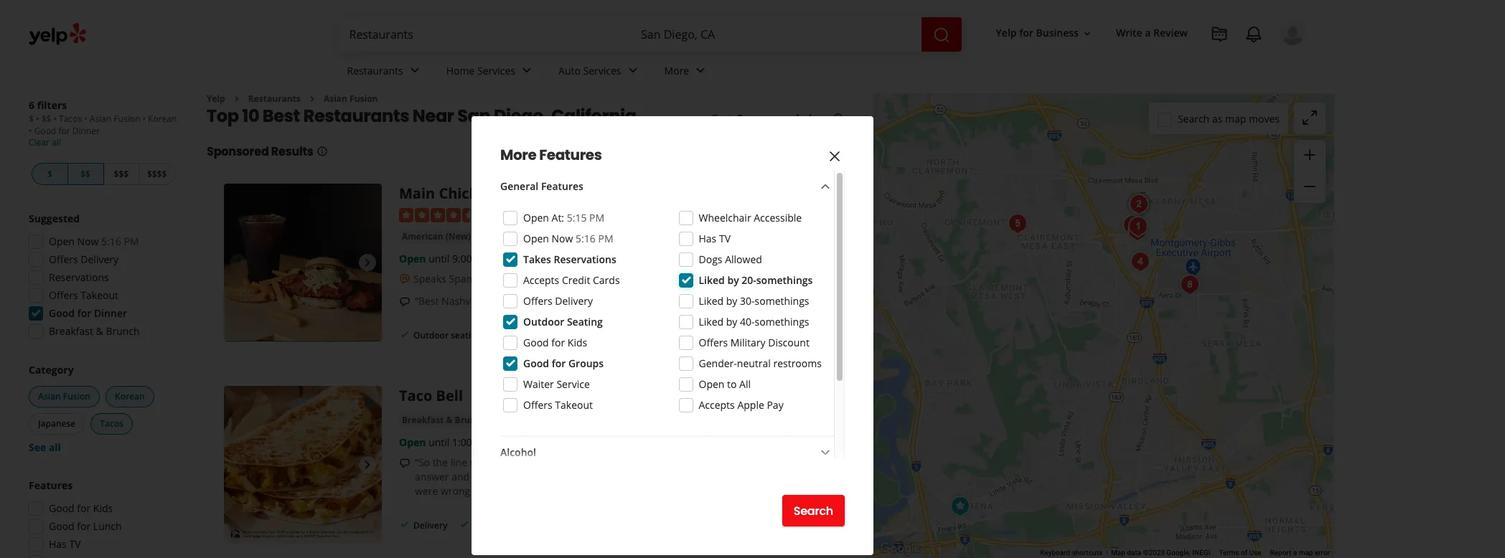 Task type: vqa. For each thing, say whether or not it's contained in the screenshot.
since Previous
no



Task type: locate. For each thing, give the bounding box(es) containing it.
2 my from the left
[[704, 470, 718, 484]]

0 horizontal spatial i
[[539, 456, 542, 470]]

takeout down service
[[555, 398, 593, 412]]

sponsored
[[207, 144, 269, 160]]

1 horizontal spatial services
[[583, 64, 621, 77]]

accepts down the open to all
[[699, 398, 735, 412]]

japanese
[[38, 418, 76, 430]]

open up 16 speaks spanish v2 icon
[[399, 252, 426, 265]]

1 vertical spatial liked
[[699, 294, 724, 308]]

features
[[539, 145, 602, 165], [541, 179, 583, 193], [29, 479, 73, 492]]

good up waiter
[[523, 357, 549, 370]]

0 horizontal spatial breakfast
[[49, 324, 93, 338]]

24 chevron down v2 image inside more link
[[692, 62, 709, 79]]

0 vertical spatial offers delivery
[[49, 253, 118, 266]]

keyboard shortcuts
[[1040, 549, 1103, 557]]

0 horizontal spatial now
[[77, 235, 99, 248]]

1 horizontal spatial search
[[1178, 112, 1210, 125]]

pm
[[589, 211, 605, 225], [598, 232, 613, 245], [124, 235, 139, 248], [475, 252, 490, 265]]

korean inside '6 filters $ • $$ • tacos • asian fusion • korean • good for dinner clear all'
[[148, 113, 177, 125]]

tv down wheelchair
[[719, 232, 731, 245]]

takeout up good for dinner
[[81, 289, 118, 302]]

gender-
[[699, 357, 737, 370]]

flama llama image
[[1124, 212, 1152, 241]]

tacos down filters
[[59, 113, 82, 125]]

0 horizontal spatial tacos
[[59, 113, 82, 125]]

when
[[543, 470, 570, 484]]

0 horizontal spatial map
[[1225, 112, 1246, 125]]

1 vertical spatial chicken
[[482, 230, 517, 242]]

24 chevron down v2 image inside alcohol dropdown button
[[817, 445, 834, 462]]

yelp link
[[207, 93, 225, 105]]

3 liked from the top
[[699, 315, 724, 329]]

taco bell image
[[224, 386, 382, 544]]

fusion up japanese
[[63, 390, 90, 403]]

map right as
[[1225, 112, 1246, 125]]

1 horizontal spatial restaurants link
[[336, 52, 435, 93]]

0 vertical spatial accepts
[[523, 273, 559, 287]]

waiter
[[523, 378, 554, 391]]

error
[[1315, 549, 1330, 557]]

i up order.
[[539, 456, 542, 470]]

0 vertical spatial slideshow element
[[224, 184, 382, 342]]

takeout inside group
[[81, 289, 118, 302]]

search down things
[[794, 503, 833, 519]]

services right auto
[[583, 64, 621, 77]]

slideshow element
[[224, 184, 382, 342], [224, 386, 382, 544]]

1 vertical spatial main chick hot chicken image
[[946, 492, 974, 521]]

start
[[751, 327, 778, 344]]

1 horizontal spatial main chick hot chicken image
[[946, 492, 974, 521]]

general features button
[[500, 178, 834, 197]]

outdoor down in
[[523, 315, 564, 329]]

got down speaker
[[578, 470, 594, 484]]

see all
[[29, 441, 61, 454]]

16 info v2 image
[[833, 113, 844, 124]]

liked left 30-
[[699, 294, 724, 308]]

now down open at: 5:15 pm
[[552, 232, 573, 245]]

yelp for business
[[996, 26, 1079, 40]]

and down quick.
[[666, 470, 684, 484]]

korean inside "korean" button
[[115, 390, 145, 403]]

0 horizontal spatial tv
[[69, 538, 81, 551]]

somethings for 40-
[[755, 315, 809, 329]]

chicken up reviews) on the top left of the page
[[512, 184, 569, 203]]

open
[[523, 211, 549, 225], [523, 232, 549, 245], [49, 235, 75, 248], [399, 252, 426, 265], [699, 378, 725, 391], [399, 436, 426, 450]]

yelp inside button
[[996, 26, 1017, 40]]

asian right 16 chevron right v2 image
[[324, 93, 347, 105]]

dinner inside '6 filters $ • $$ • tacos • asian fusion • korean • good for dinner clear all'
[[72, 125, 100, 137]]

asian inside button
[[38, 390, 61, 403]]

24 chevron down v2 image inside auto services link
[[624, 62, 641, 79]]

1 horizontal spatial 24 chevron down v2 image
[[624, 62, 641, 79]]

16 locally owned v2 image
[[504, 273, 515, 285]]

chicken shop
[[482, 230, 540, 242]]

by left 40-
[[726, 315, 737, 329]]

16 checkmark v2 image for takeout
[[552, 329, 564, 340]]

16 chevron down v2 image
[[1082, 28, 1093, 39]]

0 vertical spatial map
[[1225, 112, 1246, 125]]

home services
[[446, 64, 515, 77]]

open until 1:00 am
[[399, 436, 490, 450]]

has tv
[[699, 232, 731, 245], [49, 538, 81, 551]]

offers takeout down waiter service
[[523, 398, 593, 412]]

1 my from the left
[[495, 470, 509, 484]]

$ down clear all "link"
[[47, 168, 52, 180]]

brunch inside button
[[455, 414, 486, 427]]

24 chevron down v2 image
[[518, 62, 536, 79], [624, 62, 641, 79], [817, 178, 834, 196]]

fusion up $$$
[[114, 113, 140, 125]]

all right the clear
[[52, 136, 61, 149]]

search left as
[[1178, 112, 1210, 125]]

write a review
[[1116, 26, 1188, 40]]

1 vertical spatial by
[[726, 294, 737, 308]]

1 previous image from the top
[[230, 254, 247, 272]]

accepts down takes
[[523, 273, 559, 287]]

0 vertical spatial chicken
[[512, 184, 569, 203]]

offers delivery inside more features dialog
[[523, 294, 593, 308]]

(232 reviews)
[[499, 207, 561, 221]]

got up when
[[544, 456, 559, 470]]

0 vertical spatial reservations
[[554, 253, 616, 266]]

5:16 inside more features dialog
[[576, 232, 596, 245]]

report a map error link
[[1270, 549, 1330, 557]]

offers takeout up good for dinner
[[49, 289, 118, 302]]

good up category
[[49, 307, 75, 320]]

breakfast & brunch up open until 1:00 am
[[402, 414, 486, 427]]

until down breakfast & brunch link
[[429, 436, 450, 450]]

2 vertical spatial asian
[[38, 390, 61, 403]]

order.
[[512, 470, 541, 484]]

pm for takes reservations
[[589, 211, 605, 225]]

1 horizontal spatial $
[[47, 168, 52, 180]]

0 horizontal spatial services
[[477, 64, 515, 77]]

previous image for taco bell
[[230, 457, 247, 474]]

0 vertical spatial $$
[[41, 113, 51, 125]]

has down good for lunch
[[49, 538, 67, 551]]

has tv up dogs
[[699, 232, 731, 245]]

the down speaker
[[608, 470, 624, 484]]

1 horizontal spatial fusion
[[114, 113, 140, 125]]

breakfast inside button
[[402, 414, 444, 427]]

0 horizontal spatial outdoor
[[413, 329, 449, 341]]

by for 20-
[[727, 273, 739, 287]]

& up open until 1:00 am
[[446, 414, 453, 427]]

google,
[[1167, 549, 1191, 557]]

0 vertical spatial search
[[1178, 112, 1210, 125]]

has tv inside group
[[49, 538, 81, 551]]

24 chevron down v2 image left auto
[[518, 62, 536, 79]]

1 vertical spatial features
[[541, 179, 583, 193]]

offers up good for dinner
[[49, 289, 78, 302]]

my down took at the left of page
[[704, 470, 718, 484]]

good up good for lunch
[[49, 502, 74, 515]]

0 horizontal spatial yelp
[[207, 93, 225, 105]]

liked for liked by 20-somethings
[[699, 273, 725, 287]]

offers takeout inside group
[[49, 289, 118, 302]]

liked for liked by 40-somethings
[[699, 315, 724, 329]]

by left 30-
[[726, 294, 737, 308]]

16 info v2 image
[[316, 146, 328, 157]]

$$$$ button
[[139, 163, 175, 185]]

$
[[29, 113, 34, 125], [47, 168, 52, 180]]

yelp left business
[[996, 26, 1017, 40]]

0 horizontal spatial has
[[49, 538, 67, 551]]

2 horizontal spatial 16 checkmark v2 image
[[552, 329, 564, 340]]

short
[[491, 456, 516, 470]]

0 vertical spatial asian
[[324, 93, 347, 105]]

•
[[36, 113, 39, 125], [53, 113, 57, 125], [84, 113, 87, 125], [142, 113, 146, 125], [29, 125, 32, 137]]

1 services from the left
[[477, 64, 515, 77]]

get directions link
[[721, 510, 827, 541]]

got down it
[[686, 470, 701, 484]]

1 horizontal spatial accepts
[[699, 398, 735, 412]]

1 horizontal spatial brunch
[[455, 414, 486, 427]]

1 vertical spatial slideshow element
[[224, 386, 382, 544]]

2 horizontal spatial 24 chevron down v2 image
[[817, 445, 834, 462]]

kids up lunch
[[93, 502, 113, 515]]

american (new) link
[[399, 230, 474, 244]]

0 horizontal spatial good for kids
[[49, 502, 113, 515]]

the
[[536, 294, 551, 308], [433, 456, 448, 470], [574, 456, 589, 470], [608, 470, 624, 484]]

1 horizontal spatial reservations
[[554, 253, 616, 266]]

1 vertical spatial breakfast & brunch
[[402, 414, 486, 427]]

0 vertical spatial i
[[539, 456, 542, 470]]

accessible
[[754, 211, 802, 225]]

wheelchair accessible
[[699, 211, 802, 225]]

liked by 40-somethings
[[699, 315, 809, 329]]

slideshow element for main chick hot chicken
[[224, 184, 382, 342]]

good for lunch
[[49, 520, 122, 533]]

group
[[1294, 140, 1326, 203], [24, 212, 178, 343], [26, 363, 178, 455], [24, 479, 178, 558]]

outdoor
[[523, 315, 564, 329], [413, 329, 449, 341]]

delivery
[[81, 253, 118, 266], [555, 294, 593, 308], [507, 329, 541, 341], [413, 519, 447, 532]]

main chick hot chicken image
[[224, 184, 382, 342], [946, 492, 974, 521]]

16 checkmark v2 image
[[399, 329, 411, 340], [552, 329, 564, 340], [459, 519, 470, 531]]

my down short
[[495, 470, 509, 484]]

1 vertical spatial more
[[500, 145, 536, 165]]

map for error
[[1299, 549, 1313, 557]]

0 horizontal spatial open now 5:16 pm
[[49, 235, 139, 248]]

0 vertical spatial offers takeout
[[49, 289, 118, 302]]

search inside search button
[[794, 503, 833, 519]]

chicken
[[512, 184, 569, 203], [482, 230, 517, 242]]

1 vertical spatial $
[[47, 168, 52, 180]]

credit
[[562, 273, 590, 287]]

top
[[207, 104, 239, 128]]

24 chevron down v2 image
[[406, 62, 423, 79], [692, 62, 709, 79], [817, 445, 834, 462]]

16 checkmark v2 image down wrong
[[459, 519, 470, 531]]

$ down 6
[[29, 113, 34, 125]]

diego,
[[494, 104, 548, 128]]

liked by 30-somethings
[[699, 294, 809, 308]]

1 liked from the top
[[699, 273, 725, 287]]

2 slideshow element from the top
[[224, 386, 382, 544]]

wheelchair
[[699, 211, 751, 225]]

operated
[[597, 272, 640, 286]]

1 vertical spatial brunch
[[455, 414, 486, 427]]

0 horizontal spatial my
[[495, 470, 509, 484]]

inegi
[[1193, 549, 1211, 557]]

search for search as map moves
[[1178, 112, 1210, 125]]

sandwiches link
[[549, 230, 605, 244]]

good for kids up good for lunch
[[49, 502, 113, 515]]

breakfast down good for dinner
[[49, 324, 93, 338]]

map for moves
[[1225, 112, 1246, 125]]

2 previous image from the top
[[230, 457, 247, 474]]

somethings up liked by 30-somethings
[[756, 273, 813, 287]]

wrong
[[441, 485, 470, 498]]

1 vertical spatial breakfast
[[402, 414, 444, 427]]

facing east noodle & bar image
[[1124, 191, 1152, 219]]

to inside more features dialog
[[727, 378, 737, 391]]

16 checkmark v2 image
[[493, 329, 504, 340], [399, 519, 411, 531]]

2 horizontal spatial 24 chevron down v2 image
[[817, 178, 834, 196]]

liked down more link on the bottom of page
[[699, 315, 724, 329]]

so
[[473, 485, 484, 498]]

0 vertical spatial yelp
[[996, 26, 1017, 40]]

next image
[[359, 254, 376, 272]]

home services link
[[435, 52, 547, 93]]

takeout down i…" at the bottom left of page
[[473, 519, 507, 532]]

all right see
[[49, 441, 61, 454]]

projects image
[[1211, 26, 1228, 43]]

has tv inside more features dialog
[[699, 232, 731, 245]]

features up the general features
[[539, 145, 602, 165]]

brunch
[[106, 324, 140, 338], [455, 414, 486, 427]]

more inside the business categories element
[[664, 64, 689, 77]]

2 liked from the top
[[699, 294, 724, 308]]

asian
[[324, 93, 347, 105], [90, 113, 111, 125], [38, 390, 61, 403]]

2 horizontal spatial &
[[587, 272, 594, 286]]

fusion inside button
[[63, 390, 90, 403]]

0 horizontal spatial $$
[[41, 113, 51, 125]]

pm for "best nashville chicken in the west. combo 1 (drink excluded)"
[[475, 252, 490, 265]]

1 until from the top
[[429, 252, 450, 265]]

to left all
[[727, 378, 737, 391]]

outdoor for outdoor seating
[[523, 315, 564, 329]]

features inside dropdown button
[[541, 179, 583, 193]]

24 chevron down v2 image inside 'general features' dropdown button
[[817, 178, 834, 196]]

tacos inside button
[[100, 418, 124, 430]]

$ inside '6 filters $ • $$ • tacos • asian fusion • korean • good for dinner clear all'
[[29, 113, 34, 125]]

2 until from the top
[[429, 436, 450, 450]]

24 chevron down v2 image for auto services
[[624, 62, 641, 79]]

outdoor down ""best"
[[413, 329, 449, 341]]

steamy piggy image
[[1124, 190, 1153, 219]]

takeout
[[81, 289, 118, 302], [567, 329, 601, 341], [555, 398, 593, 412], [473, 519, 507, 532]]

were
[[415, 485, 438, 498]]

search image
[[933, 26, 950, 43]]

chicken down the (232
[[482, 230, 517, 242]]

2 vertical spatial liked
[[699, 315, 724, 329]]

offers military discount
[[699, 336, 810, 350]]

cards
[[593, 273, 620, 287]]

1 horizontal spatial my
[[704, 470, 718, 484]]

2 vertical spatial &
[[446, 414, 453, 427]]

0 vertical spatial breakfast
[[49, 324, 93, 338]]

0 vertical spatial fusion
[[350, 93, 378, 105]]

1 horizontal spatial good for kids
[[523, 336, 587, 350]]

am
[[475, 436, 490, 450]]

1 horizontal spatial more
[[664, 64, 689, 77]]

2 services from the left
[[583, 64, 621, 77]]

user actions element
[[985, 18, 1326, 106]]

next image
[[359, 457, 376, 474]]

more inside dialog
[[500, 145, 536, 165]]

yelp
[[996, 26, 1017, 40], [207, 93, 225, 105]]

1 horizontal spatial korean
[[148, 113, 177, 125]]

delivery up good for dinner
[[81, 253, 118, 266]]

& down good for dinner
[[96, 324, 103, 338]]

0 vertical spatial 16 checkmark v2 image
[[493, 329, 504, 340]]

None search field
[[338, 17, 964, 52]]

woomiok image
[[1126, 247, 1155, 276]]

1 vertical spatial $$
[[81, 168, 90, 180]]

to down speaker
[[596, 470, 606, 484]]

breakfast & brunch button
[[399, 414, 489, 428]]

services right home
[[477, 64, 515, 77]]

answer
[[415, 470, 449, 484]]

previous image
[[230, 254, 247, 272], [230, 457, 247, 474]]

map left 'error'
[[1299, 549, 1313, 557]]

slideshow element for taco bell
[[224, 386, 382, 544]]

bell
[[436, 386, 463, 406]]

0 horizontal spatial 16 checkmark v2 image
[[399, 329, 411, 340]]

restaurants link right 16 chevron right v2 icon
[[248, 93, 301, 105]]

tv down good for lunch
[[69, 538, 81, 551]]

16 checkmark v2 image down 16 speech v2 icon
[[399, 329, 411, 340]]

0 vertical spatial has
[[699, 232, 717, 245]]

breakfast down the taco
[[402, 414, 444, 427]]

1 vertical spatial good for kids
[[49, 502, 113, 515]]

0 horizontal spatial more
[[500, 145, 536, 165]]

1 horizontal spatial asian
[[90, 113, 111, 125]]

©2023
[[1143, 549, 1165, 557]]

$$ inside button
[[81, 168, 90, 180]]

speaks
[[413, 272, 446, 286]]

my
[[495, 470, 509, 484], [704, 470, 718, 484]]

pm inside group
[[124, 235, 139, 248]]

somethings for 30-
[[755, 294, 809, 308]]

features up open at: 5:15 pm
[[541, 179, 583, 193]]

liked down dogs
[[699, 273, 725, 287]]

$ button
[[32, 163, 68, 185]]

good for kids inside more features dialog
[[523, 336, 587, 350]]

more link
[[707, 294, 734, 308]]

more for more
[[664, 64, 689, 77]]

clear
[[29, 136, 49, 149]]

1 horizontal spatial 16 checkmark v2 image
[[459, 519, 470, 531]]

brunch down good for dinner
[[106, 324, 140, 338]]

"so
[[415, 456, 430, 470]]

0 horizontal spatial got
[[544, 456, 559, 470]]

features down see all
[[29, 479, 73, 492]]

16 checkmark v2 image down outdoor seating
[[552, 329, 564, 340]]

0 horizontal spatial offers delivery
[[49, 253, 118, 266]]

1 horizontal spatial breakfast
[[402, 414, 444, 427]]

reservations up locally owned & operated
[[554, 253, 616, 266]]

now down the suggested in the top of the page
[[77, 235, 99, 248]]

1 vertical spatial previous image
[[230, 457, 247, 474]]

5:16
[[576, 232, 596, 245], [101, 235, 121, 248]]

0 vertical spatial liked
[[699, 273, 725, 287]]

outdoor seating
[[523, 315, 603, 329]]

korean button
[[105, 386, 154, 408]]

order
[[781, 327, 813, 344]]

delivery down "credit"
[[555, 294, 593, 308]]

open up "so
[[399, 436, 426, 450]]

0 horizontal spatial &
[[96, 324, 103, 338]]

breakfast & brunch
[[49, 324, 140, 338], [402, 414, 486, 427]]

asian fusion right 16 chevron right v2 image
[[324, 93, 378, 105]]

0 vertical spatial kids
[[568, 336, 587, 350]]

has tv down good for lunch
[[49, 538, 81, 551]]

korean
[[148, 113, 177, 125], [115, 390, 145, 403]]

open down the suggested in the top of the page
[[49, 235, 75, 248]]

16 speech v2 image
[[399, 458, 411, 469]]

chicken inside button
[[482, 230, 517, 242]]

1 vertical spatial accepts
[[699, 398, 735, 412]]

open now 5:16 pm up takes reservations
[[523, 232, 613, 245]]

dinner
[[72, 125, 100, 137], [94, 307, 127, 320]]

expand map image
[[1301, 109, 1319, 126]]

restaurants up asian fusion link
[[347, 64, 403, 77]]

reservations
[[554, 253, 616, 266], [49, 271, 109, 284]]

$$ right $ button
[[81, 168, 90, 180]]

has up dogs
[[699, 232, 717, 245]]

1 slideshow element from the top
[[224, 184, 382, 342]]

1 vertical spatial &
[[96, 324, 103, 338]]

24 chevron down v2 image inside home services link
[[518, 62, 536, 79]]

reservations up good for dinner
[[49, 271, 109, 284]]

general
[[500, 179, 539, 193]]

0 horizontal spatial has tv
[[49, 538, 81, 551]]

services for home services
[[477, 64, 515, 77]]

0 vertical spatial more
[[664, 64, 689, 77]]

1 vertical spatial has tv
[[49, 538, 81, 551]]

chick
[[439, 184, 478, 203]]

accepts apple pay
[[699, 398, 784, 412]]

2 vertical spatial fusion
[[63, 390, 90, 403]]

until down american (new) "button"
[[429, 252, 450, 265]]

good for dinner
[[49, 307, 127, 320]]

0 vertical spatial dinner
[[72, 125, 100, 137]]

1 horizontal spatial breakfast & brunch
[[402, 414, 486, 427]]

delivery down in
[[507, 329, 541, 341]]

korean up $$$$ button
[[148, 113, 177, 125]]

1 vertical spatial until
[[429, 436, 450, 450]]

i
[[539, 456, 542, 470], [573, 470, 576, 484]]

1 horizontal spatial i
[[573, 470, 576, 484]]

outdoor inside more features dialog
[[523, 315, 564, 329]]

20-
[[742, 273, 756, 287]]

1 vertical spatial somethings
[[755, 294, 809, 308]]

pay
[[767, 398, 784, 412]]

asian up $$ button
[[90, 113, 111, 125]]

liked by 20-somethings
[[699, 273, 813, 287]]

1 horizontal spatial 5:16
[[576, 232, 596, 245]]

1 horizontal spatial &
[[446, 414, 453, 427]]

0 vertical spatial good for kids
[[523, 336, 587, 350]]

good down filters
[[34, 125, 56, 137]]

open up shop
[[523, 211, 549, 225]]

0 horizontal spatial accepts
[[523, 273, 559, 287]]

0 vertical spatial all
[[52, 136, 61, 149]]

top 10 best restaurants near san diego, california
[[207, 104, 636, 128]]

by left 20-
[[727, 273, 739, 287]]



Task type: describe. For each thing, give the bounding box(es) containing it.
2 horizontal spatial fusion
[[350, 93, 378, 105]]

start order
[[751, 327, 813, 344]]

$$ inside '6 filters $ • $$ • tacos • asian fusion • korean • good for dinner clear all'
[[41, 113, 51, 125]]

2 horizontal spatial asian
[[324, 93, 347, 105]]

a inside write a review link
[[1145, 26, 1151, 40]]

kids inside more features dialog
[[568, 336, 587, 350]]

main
[[399, 184, 435, 203]]

american (new)
[[402, 230, 471, 242]]

a right the 'report'
[[1293, 549, 1297, 557]]

auto
[[558, 64, 581, 77]]

16 chevron right v2 image
[[231, 93, 243, 105]]

2 vertical spatial features
[[29, 479, 73, 492]]

to up things
[[794, 456, 804, 470]]

offers down the locally
[[523, 294, 552, 308]]

as
[[1212, 112, 1223, 125]]

0 vertical spatial &
[[587, 272, 594, 286]]

services for auto services
[[583, 64, 621, 77]]

yelp for yelp for business
[[996, 26, 1017, 40]]

taco bell link
[[399, 386, 463, 406]]

breakfast & brunch inside breakfast & brunch button
[[402, 414, 486, 427]]

16 speech v2 image
[[399, 296, 411, 308]]

shortcuts
[[1072, 549, 1103, 557]]

& inside group
[[96, 324, 103, 338]]

west.
[[554, 294, 578, 308]]

16 chevron right v2 image
[[306, 93, 318, 105]]

offers down the suggested in the top of the page
[[49, 253, 78, 266]]

close image
[[826, 148, 843, 165]]

0 horizontal spatial and
[[452, 470, 470, 484]]

yelp for the yelp link
[[207, 93, 225, 105]]

tacos button
[[91, 413, 133, 435]]

restaurants right 16 chevron right v2 icon
[[248, 93, 301, 105]]

1
[[617, 294, 623, 308]]

$ inside button
[[47, 168, 52, 180]]

1 vertical spatial dinner
[[94, 307, 127, 320]]

shop
[[519, 230, 540, 242]]

outdoor for outdoor seating
[[413, 329, 449, 341]]

terms of use
[[1219, 549, 1262, 557]]

$$$$
[[147, 168, 167, 180]]

combo
[[581, 294, 615, 308]]

0 vertical spatial brunch
[[106, 324, 140, 338]]

open at: 5:15 pm
[[523, 211, 605, 225]]

a up few
[[750, 456, 756, 470]]

group containing features
[[24, 479, 178, 558]]

notifications image
[[1245, 26, 1263, 43]]

has inside group
[[49, 538, 67, 551]]

pelicana chicken image
[[1118, 211, 1147, 239]]

accepts credit cards
[[523, 273, 620, 287]]

open up takes
[[523, 232, 549, 245]]

business
[[1036, 26, 1079, 40]]

has inside more features dialog
[[699, 232, 717, 245]]

mike's red tacos image
[[1003, 209, 1032, 238]]

reservations inside more features dialog
[[554, 253, 616, 266]]

search for search
[[794, 503, 833, 519]]

sandwiches
[[552, 230, 602, 242]]

linda vista
[[611, 230, 661, 244]]

map data ©2023 google, inegi
[[1111, 549, 1211, 557]]

speaks spanish
[[413, 272, 486, 286]]

songhak korean bbq - san diego image
[[1124, 190, 1153, 219]]

took
[[699, 456, 720, 470]]

until for bell
[[429, 436, 450, 450]]

30-
[[740, 294, 755, 308]]

the right in
[[536, 294, 551, 308]]

2 horizontal spatial got
[[686, 470, 701, 484]]

now inside more features dialog
[[552, 232, 573, 245]]

group containing category
[[26, 363, 178, 455]]

until for chick
[[429, 252, 450, 265]]

reservations inside group
[[49, 271, 109, 284]]

write a review link
[[1110, 20, 1194, 46]]

in
[[525, 294, 533, 308]]

offers takeout inside more features dialog
[[523, 398, 593, 412]]

open down gender-
[[699, 378, 725, 391]]

1 horizontal spatial and
[[518, 456, 536, 470]]

more features dialog
[[0, 0, 1505, 558]]

filters
[[37, 98, 67, 112]]

1 horizontal spatial got
[[578, 470, 594, 484]]

0 horizontal spatial restaurants link
[[248, 93, 301, 105]]

now inside group
[[77, 235, 99, 248]]

sponsored results
[[207, 144, 313, 160]]

dogs allowed
[[699, 253, 762, 266]]

sandwiches button
[[549, 230, 605, 244]]

somethings for 20-
[[756, 273, 813, 287]]

by for 30-
[[726, 294, 737, 308]]

at:
[[552, 211, 564, 225]]

the left speaker
[[574, 456, 589, 470]]

24 chevron down v2 image for home services
[[518, 62, 536, 79]]

0 horizontal spatial 5:16
[[101, 235, 121, 248]]

tv inside more features dialog
[[719, 232, 731, 245]]

good for kids inside group
[[49, 502, 113, 515]]

(new)
[[446, 230, 471, 242]]

previous image for main chick hot chicken
[[230, 254, 247, 272]]

to up when
[[562, 456, 571, 470]]

more for more features
[[500, 145, 536, 165]]

takeout inside more features dialog
[[555, 398, 593, 412]]

discount
[[768, 336, 810, 350]]

takeout down "seating"
[[567, 329, 601, 341]]

asian inside '6 filters $ • $$ • tacos • asian fusion • korean • good for dinner clear all'
[[90, 113, 111, 125]]

zoom in image
[[1301, 146, 1319, 163]]

4.3 star rating image
[[399, 208, 477, 222]]

pm for reservations
[[124, 235, 139, 248]]

16 speaks spanish v2 image
[[399, 273, 411, 285]]

taco bell
[[399, 386, 463, 406]]

6 filters $ • $$ • tacos • asian fusion • korean • good for dinner clear all
[[29, 98, 177, 149]]

delivery inside group
[[81, 253, 118, 266]]

delivery down were
[[413, 519, 447, 532]]

see all button
[[29, 441, 61, 454]]

0 vertical spatial breakfast & brunch
[[49, 324, 140, 338]]

was
[[470, 456, 488, 470]]

1 horizontal spatial 16 checkmark v2 image
[[493, 329, 504, 340]]

speaker
[[592, 456, 629, 470]]

good down outdoor seating
[[523, 336, 549, 350]]

asian fusion button
[[29, 386, 100, 408]]

second
[[758, 456, 792, 470]]

1 vertical spatial all
[[49, 441, 61, 454]]

lunch
[[93, 520, 122, 533]]

2 horizontal spatial and
[[666, 470, 684, 484]]

asian fusion inside button
[[38, 390, 90, 403]]

food
[[721, 470, 743, 484]]

features for general features
[[541, 179, 583, 193]]

24 chevron down v2 image for more
[[692, 62, 709, 79]]

40-
[[740, 315, 755, 329]]

cross street image
[[1123, 216, 1152, 245]]

business categories element
[[336, 52, 1306, 93]]

hot
[[482, 184, 508, 203]]

breakfast inside group
[[49, 324, 93, 338]]

accepts for accepts credit cards
[[523, 273, 559, 287]]

takes
[[523, 253, 551, 266]]

good left lunch
[[49, 520, 74, 533]]

moves
[[1249, 112, 1280, 125]]

gender-neutral restrooms
[[699, 357, 822, 370]]

open to all
[[699, 378, 751, 391]]

9:00
[[452, 252, 472, 265]]

the up answer
[[433, 456, 448, 470]]

offers up gender-
[[699, 336, 728, 350]]

10
[[242, 104, 259, 128]]

0 vertical spatial asian fusion
[[324, 93, 378, 105]]

zoom out image
[[1301, 178, 1319, 195]]

24 chevron down v2 image for general features
[[817, 178, 834, 196]]

liked for liked by 30-somethings
[[699, 294, 724, 308]]

for inside button
[[1019, 26, 1034, 40]]

get
[[734, 517, 754, 534]]

map region
[[755, 0, 1491, 558]]

suggested
[[29, 212, 80, 225]]

results
[[271, 144, 313, 160]]

waiter service
[[523, 378, 590, 391]]

reviews)
[[522, 207, 561, 221]]

by for 40-
[[726, 315, 737, 329]]

it
[[690, 456, 697, 470]]

general features
[[500, 179, 583, 193]]

california
[[551, 104, 636, 128]]

allowed
[[725, 253, 762, 266]]

data
[[1127, 549, 1141, 557]]

for inside '6 filters $ • $$ • tacos • asian fusion • korean • good for dinner clear all'
[[58, 125, 70, 137]]

good inside '6 filters $ • $$ • tacos • asian fusion • korean • good for dinner clear all'
[[34, 125, 56, 137]]

keyboard
[[1040, 549, 1070, 557]]

offers down waiter
[[523, 398, 552, 412]]

restaurants inside the business categories element
[[347, 64, 403, 77]]

report a map error
[[1270, 549, 1330, 557]]

auto services
[[558, 64, 621, 77]]

fusion inside '6 filters $ • $$ • tacos • asian fusion • korean • good for dinner clear all'
[[114, 113, 140, 125]]

24 chevron down v2 image for alcohol
[[817, 445, 834, 462]]

accepts for accepts apple pay
[[699, 398, 735, 412]]

1 vertical spatial i
[[573, 470, 576, 484]]

google image
[[876, 540, 924, 558]]

& inside breakfast & brunch button
[[446, 414, 453, 427]]

all inside '6 filters $ • $$ • tacos • asian fusion • korean • good for dinner clear all'
[[52, 136, 61, 149]]

1 vertical spatial 16 checkmark v2 image
[[399, 519, 411, 531]]

owned
[[552, 272, 584, 286]]

more link
[[653, 52, 721, 93]]

soup du jour image
[[1175, 270, 1204, 299]]

open now 5:16 pm inside more features dialog
[[523, 232, 613, 245]]

0 horizontal spatial main chick hot chicken image
[[224, 184, 382, 342]]

breakfast & brunch link
[[399, 414, 489, 428]]

16 checkmark v2 image for outdoor seating
[[399, 329, 411, 340]]

"so the line was short and i got to the speaker really quick. it took them a second to answer and take my order. when i got to the window and got my food a few things were wrong so i…"
[[415, 456, 804, 498]]

1 vertical spatial kids
[[93, 502, 113, 515]]

apple
[[737, 398, 764, 412]]

group containing suggested
[[24, 212, 178, 343]]

keyboard shortcuts button
[[1040, 548, 1103, 558]]

directions
[[757, 517, 813, 534]]

features for more features
[[539, 145, 602, 165]]

tacos inside '6 filters $ • $$ • tacos • asian fusion • korean • good for dinner clear all'
[[59, 113, 82, 125]]

map
[[1111, 549, 1125, 557]]

chicken shop link
[[479, 230, 543, 244]]

use
[[1249, 549, 1262, 557]]

$$ button
[[68, 163, 104, 185]]

delivery inside more features dialog
[[555, 294, 593, 308]]

i…"
[[486, 485, 501, 498]]

24 chevron down v2 image for restaurants
[[406, 62, 423, 79]]

jomaru korean hot pot image
[[1124, 190, 1153, 219]]

a left few
[[745, 470, 751, 484]]

main chick hot chicken
[[399, 184, 569, 203]]

restaurants up 16 info v2 image
[[303, 104, 409, 128]]

dogs
[[699, 253, 722, 266]]



